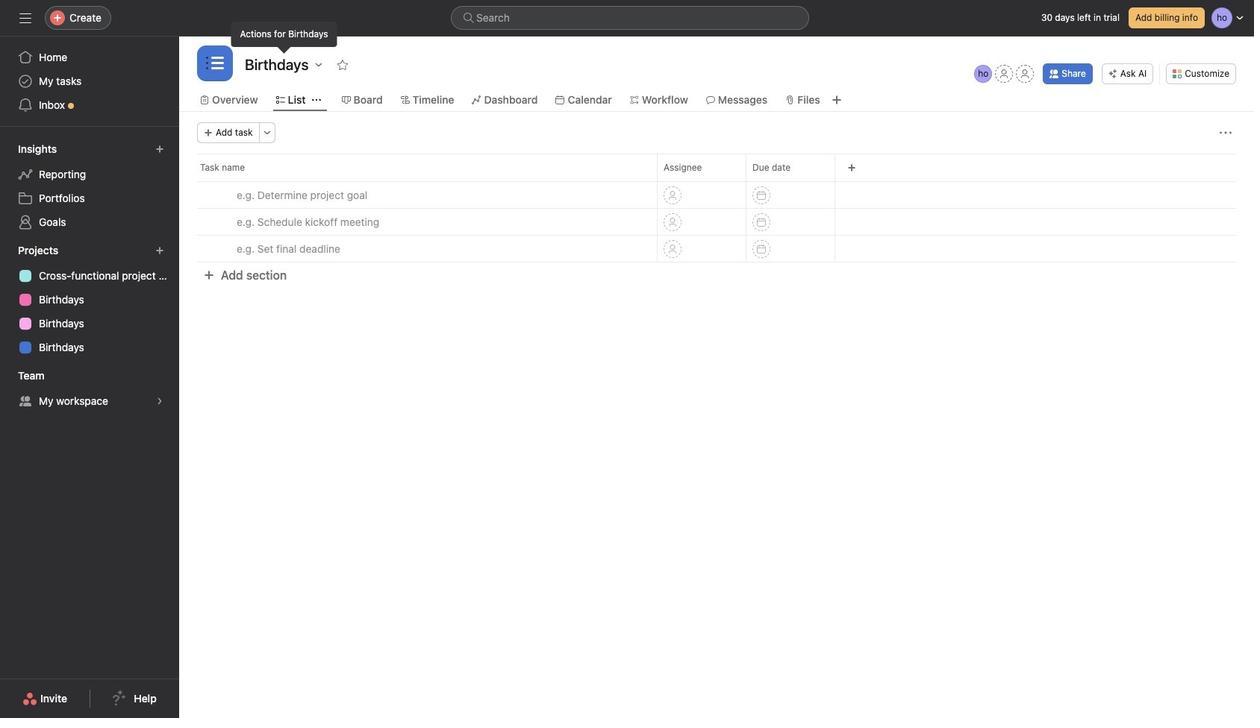 Task type: locate. For each thing, give the bounding box(es) containing it.
see details, my workspace image
[[155, 397, 164, 406]]

row
[[179, 154, 1254, 181], [197, 181, 1236, 182], [179, 181, 1254, 209], [179, 208, 1254, 236], [179, 235, 1254, 263]]

add to starred image
[[337, 59, 349, 71]]

projects element
[[0, 237, 179, 363]]

tooltip
[[231, 22, 337, 52]]

teams element
[[0, 363, 179, 417]]

list box
[[451, 6, 809, 30]]

insights element
[[0, 136, 179, 237]]

list image
[[206, 55, 224, 72]]

manage project members image
[[975, 65, 992, 83]]

new insights image
[[155, 145, 164, 154]]



Task type: vqa. For each thing, say whether or not it's contained in the screenshot.
the top NEW LINK
no



Task type: describe. For each thing, give the bounding box(es) containing it.
tab actions image
[[312, 96, 321, 105]]

global element
[[0, 37, 179, 126]]

new project or portfolio image
[[155, 246, 164, 255]]

hide sidebar image
[[19, 12, 31, 24]]

add tab image
[[831, 94, 843, 106]]

more actions image
[[263, 128, 271, 137]]

add field image
[[847, 164, 856, 172]]

more actions image
[[1220, 127, 1232, 139]]



